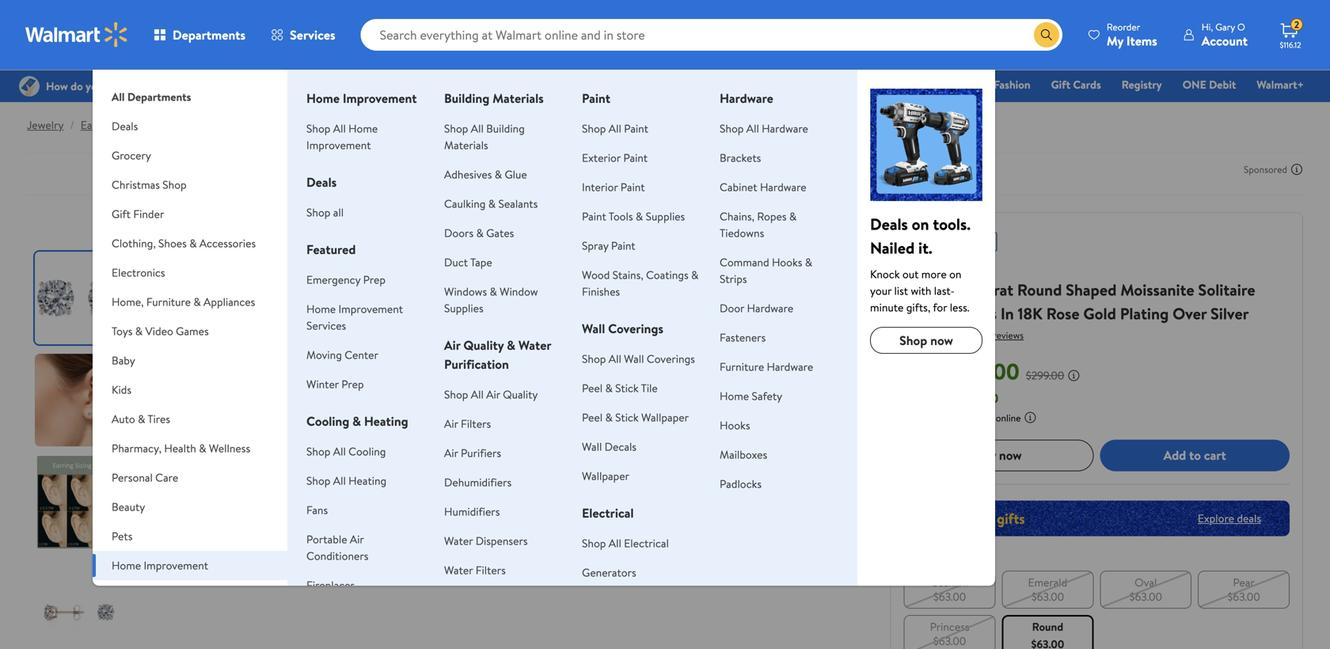 Task type: locate. For each thing, give the bounding box(es) containing it.
0 horizontal spatial christmas
[[112, 177, 160, 192]]

1 vertical spatial wall
[[624, 351, 644, 367]]

air inside portable air conditioners
[[350, 532, 364, 547]]

shop inside the shop all home improvement
[[307, 121, 331, 136]]

hooks up mailboxes
[[720, 418, 751, 433]]

christmas up gift finder
[[112, 177, 160, 192]]

price
[[904, 411, 925, 425]]

Walmart Site-Wide search field
[[361, 19, 1063, 51]]

materials up shop all building materials
[[493, 90, 544, 107]]

purification
[[444, 356, 509, 373]]

christmas inside christmas shop link
[[710, 77, 759, 92]]

gates
[[487, 225, 514, 241]]

1 horizontal spatial silver
[[1211, 303, 1250, 325]]

0 vertical spatial now
[[931, 332, 954, 349]]

1 vertical spatial filters
[[476, 563, 506, 578]]

toy shop link
[[874, 76, 931, 93]]

water down water dispensers link
[[444, 563, 473, 578]]

0 vertical spatial prep
[[363, 272, 386, 288]]

quality up purification
[[464, 337, 504, 354]]

home improvement services
[[307, 301, 403, 334]]

shop for shop all wall coverings
[[582, 351, 606, 367]]

wall down wall coverings
[[624, 351, 644, 367]]

0 horizontal spatial silver
[[137, 117, 163, 133]]

0 vertical spatial on
[[912, 213, 930, 235]]

humidifiers link
[[444, 504, 500, 520]]

1 peel from the top
[[582, 381, 603, 396]]

services
[[290, 26, 336, 44], [307, 318, 346, 334]]

0 vertical spatial filters
[[461, 416, 491, 432]]

0 horizontal spatial /
[[70, 117, 74, 133]]

electrical up generators 'link'
[[624, 536, 669, 551]]

quality down air quality & water purification on the bottom left of page
[[503, 387, 538, 402]]

hooks right the command
[[772, 255, 803, 270]]

all for air quality & water purification
[[471, 387, 484, 402]]

0 vertical spatial water
[[519, 337, 552, 354]]

2 stick from the top
[[616, 410, 639, 425]]

now left (3.8)
[[931, 332, 954, 349]]

emerald
[[1029, 575, 1068, 590]]

building up shop all building materials
[[444, 90, 490, 107]]

with
[[911, 283, 932, 299]]

furniture hardware
[[720, 359, 814, 375]]

1 stick from the top
[[616, 381, 639, 396]]

1 vertical spatial cooling
[[349, 444, 386, 459]]

hardware up ropes
[[760, 179, 807, 195]]

round down emerald $63.00
[[1033, 619, 1064, 635]]

0 horizontal spatial 2
[[963, 279, 972, 301]]

furniture down fasteners
[[720, 359, 765, 375]]

stick up decals
[[616, 410, 639, 425]]

supplies for paint tools & supplies
[[646, 209, 685, 224]]

shop now
[[900, 332, 954, 349]]

paint tools & supplies link
[[582, 209, 685, 224]]

1 horizontal spatial christmas
[[710, 77, 759, 92]]

0 vertical spatial christmas shop
[[710, 77, 786, 92]]

air
[[444, 337, 461, 354], [487, 387, 500, 402], [444, 416, 458, 432], [444, 446, 458, 461], [350, 532, 364, 547]]

electronics for electronics link
[[807, 77, 860, 92]]

silver down the solitaire
[[1211, 303, 1250, 325]]

1 horizontal spatial gift
[[1052, 77, 1071, 92]]

air up purification
[[444, 337, 461, 354]]

0 horizontal spatial home improvement
[[112, 558, 208, 574]]

stud
[[904, 303, 936, 325]]

0 vertical spatial furniture
[[146, 294, 191, 310]]

improvement up all
[[307, 137, 371, 153]]

cushion $63.00
[[931, 575, 970, 605]]

shop all air quality
[[444, 387, 538, 402]]

supplies inside windows & window supplies
[[444, 301, 484, 316]]

supplies right tools
[[646, 209, 685, 224]]

shop inside shop all building materials
[[444, 121, 469, 136]]

improvement up "garden" on the left bottom
[[144, 558, 208, 574]]

legal information image
[[1025, 411, 1037, 424]]

home inside "dropdown button"
[[112, 558, 141, 574]]

0 vertical spatial departments
[[173, 26, 246, 44]]

filters up the air purifiers
[[461, 416, 491, 432]]

air filters
[[444, 416, 491, 432]]

grocery & essentials link
[[510, 76, 623, 93]]

0 horizontal spatial now
[[931, 332, 954, 349]]

hooks link
[[720, 418, 751, 433]]

on
[[912, 213, 930, 235], [950, 267, 962, 282]]

water dispensers link
[[444, 534, 528, 549]]

on up it.
[[912, 213, 930, 235]]

pharmacy, health & wellness
[[112, 441, 250, 456]]

1 vertical spatial round
[[1033, 619, 1064, 635]]

1 vertical spatial departments
[[127, 89, 191, 105]]

safety
[[752, 389, 783, 404]]

0 horizontal spatial grocery
[[112, 148, 151, 163]]

1 vertical spatial now
[[1000, 447, 1022, 464]]

shop all heating link
[[307, 473, 387, 489]]

1 vertical spatial grocery
[[112, 148, 151, 163]]

0 vertical spatial home improvement
[[307, 90, 417, 107]]

1 vertical spatial wallpaper
[[582, 469, 630, 484]]

filters down water dispensers link
[[476, 563, 506, 578]]

ad disclaimer and feedback image
[[1291, 163, 1304, 176]]

stick left tile
[[616, 381, 639, 396]]

0 horizontal spatial gift
[[112, 206, 131, 222]]

2 vertical spatial water
[[444, 563, 473, 578]]

generators link
[[582, 565, 637, 581]]

earrings right jewelry link
[[81, 117, 120, 133]]

777 reviews link
[[974, 329, 1024, 342]]

peel up the "wall decals" link
[[582, 410, 603, 425]]

christmas shop inside dropdown button
[[112, 177, 187, 192]]

1 vertical spatial christmas shop
[[112, 177, 187, 192]]

$63.00 for pear $63.00
[[1228, 589, 1261, 605]]

fasteners
[[720, 330, 766, 345]]

0 vertical spatial peel
[[582, 381, 603, 396]]

0 vertical spatial hooks
[[772, 255, 803, 270]]

electronics left toy
[[807, 77, 860, 92]]

electronics link
[[799, 76, 867, 93]]

0 horizontal spatial supplies
[[444, 301, 484, 316]]

wall down finishes
[[582, 320, 605, 337]]

paint left tools
[[582, 209, 607, 224]]

care
[[155, 470, 178, 486]]

/ right earrings link
[[126, 117, 130, 133]]

interior paint
[[582, 179, 645, 195]]

furniture up toys & video games
[[146, 294, 191, 310]]

heating down shop all cooling 'link'
[[349, 473, 387, 489]]

christmas inside christmas shop dropdown button
[[112, 177, 160, 192]]

portable
[[307, 532, 347, 547]]

peel up peel & stick wallpaper
[[582, 381, 603, 396]]

earrings link
[[81, 117, 120, 133]]

shop all link
[[307, 205, 344, 220]]

shop all home improvement link
[[307, 121, 378, 153]]

home improvement image
[[871, 89, 983, 201]]

oval
[[1135, 575, 1158, 590]]

coverings up tile
[[647, 351, 695, 367]]

deals up nailed at the top right of page
[[871, 213, 908, 235]]

wall left decals
[[582, 439, 602, 455]]

1 vertical spatial 2
[[963, 279, 972, 301]]

shop now link
[[871, 327, 983, 354]]

& inside auto & tires "dropdown button"
[[138, 412, 145, 427]]

1 vertical spatial supplies
[[444, 301, 484, 316]]

& inside toys & video games dropdown button
[[135, 324, 143, 339]]

home inside the shop all home improvement
[[349, 121, 378, 136]]

portable air conditioners
[[307, 532, 369, 564]]

gift inside dropdown button
[[112, 206, 131, 222]]

1 vertical spatial christmas
[[112, 177, 160, 192]]

/ right jewelry link
[[70, 117, 74, 133]]

$63.00 inside emerald $63.00
[[1032, 589, 1065, 605]]

1 vertical spatial home improvement
[[112, 558, 208, 574]]

silver down the all departments
[[137, 117, 163, 133]]

2 horizontal spatial earrings
[[940, 303, 997, 325]]

christmas shop up finder
[[112, 177, 187, 192]]

shop for shop all electrical
[[582, 536, 606, 551]]

wallpaper down tile
[[642, 410, 689, 425]]

moving center
[[307, 347, 379, 363]]

1 vertical spatial furniture
[[720, 359, 765, 375]]

1 horizontal spatial now
[[1000, 447, 1022, 464]]

prep right emergency
[[363, 272, 386, 288]]

stick
[[616, 381, 639, 396], [616, 410, 639, 425]]

1 vertical spatial heating
[[349, 473, 387, 489]]

fireplaces
[[307, 578, 355, 593]]

electronics for electronics dropdown button
[[112, 265, 165, 280]]

christmas shop button
[[93, 170, 288, 200]]

walmart+ link
[[1250, 76, 1312, 93]]

home improvement
[[307, 90, 417, 107], [112, 558, 208, 574]]

1 vertical spatial electronics
[[112, 265, 165, 280]]

1 vertical spatial hooks
[[720, 418, 751, 433]]

0 vertical spatial stick
[[616, 381, 639, 396]]

0 vertical spatial heating
[[364, 413, 409, 430]]

on up last-
[[950, 267, 962, 282]]

heating up 'shop all cooling'
[[364, 413, 409, 430]]

building down the building materials
[[487, 121, 525, 136]]

gift left finder
[[112, 206, 131, 222]]

cooling down "cooling & heating"
[[349, 444, 386, 459]]

4 prong 2 carat round shaped moissanite solitaire stud earrings in 18k rose gold plating over silver - image 2 of 5 image
[[35, 354, 128, 447]]

cooling up 'shop all cooling'
[[307, 413, 350, 430]]

grocery inside dropdown button
[[112, 148, 151, 163]]

shop for shop all cooling
[[307, 444, 331, 459]]

0 vertical spatial electronics
[[807, 77, 860, 92]]

air left the purifiers
[[444, 446, 458, 461]]

supplies
[[646, 209, 685, 224], [444, 301, 484, 316]]

hardware up safety at the bottom right of page
[[767, 359, 814, 375]]

air for air filters
[[444, 416, 458, 432]]

shop for shop all
[[307, 205, 331, 220]]

$63.00 inside cushion $63.00
[[934, 589, 967, 605]]

peel for peel & stick wallpaper
[[582, 410, 603, 425]]

1 horizontal spatial supplies
[[646, 209, 685, 224]]

departments up all departments link
[[173, 26, 246, 44]]

1 horizontal spatial /
[[126, 117, 130, 133]]

prep for emergency prep
[[363, 272, 386, 288]]

1 vertical spatial water
[[444, 534, 473, 549]]

water inside air quality & water purification
[[519, 337, 552, 354]]

out
[[903, 267, 919, 282]]

1 vertical spatial services
[[307, 318, 346, 334]]

wallpaper down wall decals
[[582, 469, 630, 484]]

1 horizontal spatial 2
[[1295, 18, 1300, 31]]

supplies down windows
[[444, 301, 484, 316]]

spray paint link
[[582, 238, 636, 253]]

4 prong 2 carat round shaped moissanite solitaire stud earrings in 18k rose gold plating over silver - image 3 of 5 image
[[35, 456, 128, 549]]

now for shop now
[[931, 332, 954, 349]]

4 prong 2 carat round shaped moissanite solitaire stud earrings in 18k rose gold plating over silver - image 1 of 5 image
[[35, 252, 128, 345]]

0 horizontal spatial materials
[[444, 137, 488, 153]]

for
[[933, 300, 948, 315]]

0 vertical spatial christmas
[[710, 77, 759, 92]]

air up conditioners
[[350, 532, 364, 547]]

door
[[720, 301, 745, 316]]

featured
[[307, 241, 356, 258]]

$63.00 inside princess $63.00
[[934, 634, 967, 649]]

appliances
[[204, 294, 255, 310]]

prep for winter prep
[[342, 377, 364, 392]]

2 right last-
[[963, 279, 972, 301]]

shop
[[762, 77, 786, 92], [900, 77, 924, 92], [307, 121, 331, 136], [444, 121, 469, 136], [582, 121, 606, 136], [720, 121, 744, 136], [163, 177, 187, 192], [307, 205, 331, 220], [900, 332, 928, 349], [582, 351, 606, 367], [444, 387, 469, 402], [307, 444, 331, 459], [307, 473, 331, 489], [582, 536, 606, 551]]

1 vertical spatial peel
[[582, 410, 603, 425]]

1 horizontal spatial wallpaper
[[642, 410, 689, 425]]

& inside pharmacy, health & wellness dropdown button
[[199, 441, 206, 456]]

0 horizontal spatial earrings
[[81, 117, 120, 133]]

christmas shop for christmas shop dropdown button
[[112, 177, 187, 192]]

round up 18k
[[1018, 279, 1063, 301]]

hardware up shop all hardware link
[[720, 90, 774, 107]]

pear $63.00
[[1228, 575, 1261, 605]]

peel for peel & stick tile
[[582, 381, 603, 396]]

1 horizontal spatial hooks
[[772, 255, 803, 270]]

o
[[1238, 20, 1246, 34]]

2 peel from the top
[[582, 410, 603, 425]]

improvement down emergency prep
[[339, 301, 403, 317]]

coverings up shop all wall coverings
[[608, 320, 664, 337]]

learn more about strikethrough prices image
[[1068, 369, 1081, 382]]

buy
[[976, 447, 997, 464]]

deals up shop all link
[[307, 173, 337, 191]]

hardware down the command hooks & strips
[[747, 301, 794, 316]]

water down humidifiers
[[444, 534, 473, 549]]

0 vertical spatial supplies
[[646, 209, 685, 224]]

princess
[[930, 619, 970, 635]]

2 vertical spatial wall
[[582, 439, 602, 455]]

now inside button
[[1000, 447, 1022, 464]]

doors & gates link
[[444, 225, 514, 241]]

chains,
[[720, 209, 755, 224]]

1 horizontal spatial materials
[[493, 90, 544, 107]]

air down purification
[[487, 387, 500, 402]]

cooling
[[307, 413, 350, 430], [349, 444, 386, 459]]

1 horizontal spatial earrings
[[166, 117, 205, 133]]

christmas for christmas shop link
[[710, 77, 759, 92]]

deals button
[[93, 112, 288, 141]]

hardware for door hardware
[[747, 301, 794, 316]]

grocery inside "link"
[[517, 77, 556, 92]]

0 horizontal spatial on
[[912, 213, 930, 235]]

coatings
[[646, 267, 689, 283]]

pets button
[[93, 522, 288, 551]]

1 vertical spatial silver
[[1211, 303, 1250, 325]]

add to cart
[[1164, 447, 1227, 464]]

clothing, shoes & accessories
[[112, 236, 256, 251]]

furniture inside dropdown button
[[146, 294, 191, 310]]

shaped
[[1066, 279, 1117, 301]]

ropes
[[758, 209, 787, 224]]

paint
[[582, 90, 611, 107], [624, 121, 649, 136], [624, 150, 648, 166], [621, 179, 645, 195], [582, 209, 607, 224], [611, 238, 636, 253]]

air up the air purifiers
[[444, 416, 458, 432]]

0 vertical spatial grocery
[[517, 77, 556, 92]]

0 vertical spatial round
[[1018, 279, 1063, 301]]

less.
[[950, 300, 970, 315]]

grocery down jewelry / earrings / silver earrings
[[112, 148, 151, 163]]

1 vertical spatial on
[[950, 267, 962, 282]]

christmas up shop all hardware
[[710, 77, 759, 92]]

all inside the shop all home improvement
[[333, 121, 346, 136]]

prep right the winter
[[342, 377, 364, 392]]

earrings up grocery dropdown button on the left of the page
[[166, 117, 205, 133]]

0 vertical spatial electrical
[[582, 505, 634, 522]]

improvement inside "dropdown button"
[[144, 558, 208, 574]]

all inside shop all building materials
[[471, 121, 484, 136]]

cushion
[[931, 575, 970, 590]]

services inside home improvement services
[[307, 318, 346, 334]]

now right buy
[[1000, 447, 1022, 464]]

1 horizontal spatial on
[[950, 267, 962, 282]]

christmas shop up shop all hardware
[[710, 77, 786, 92]]

departments up silver earrings link
[[127, 89, 191, 105]]

materials inside shop all building materials
[[444, 137, 488, 153]]

peel & stick wallpaper link
[[582, 410, 689, 425]]

gift for gift finder
[[112, 206, 131, 222]]

hooks inside the command hooks & strips
[[772, 255, 803, 270]]

quality inside air quality & water purification
[[464, 337, 504, 354]]

deals down the all departments
[[112, 118, 138, 134]]

earrings up (3.8)
[[940, 303, 997, 325]]

reorder my items
[[1107, 20, 1158, 50]]

0 vertical spatial quality
[[464, 337, 504, 354]]

1 vertical spatial materials
[[444, 137, 488, 153]]

wood
[[582, 267, 610, 283]]

electronics inside dropdown button
[[112, 265, 165, 280]]

shop all heating
[[307, 473, 387, 489]]

filters for air filters
[[461, 416, 491, 432]]

gift left cards
[[1052, 77, 1071, 92]]

1 vertical spatial stick
[[616, 410, 639, 425]]

electronics down the clothing,
[[112, 265, 165, 280]]

grocery right the deals link
[[517, 77, 556, 92]]

0 horizontal spatial furniture
[[146, 294, 191, 310]]

0 vertical spatial wall
[[582, 320, 605, 337]]

round inside jeenmata 4 prong 2 carat round shaped moissanite solitaire stud earrings in 18k rose gold plating over silver
[[1018, 279, 1063, 301]]

0 vertical spatial services
[[290, 26, 336, 44]]

air inside air quality & water purification
[[444, 337, 461, 354]]

0 horizontal spatial christmas shop
[[112, 177, 187, 192]]

kids button
[[93, 375, 288, 405]]

1 vertical spatial gift
[[112, 206, 131, 222]]

1 vertical spatial building
[[487, 121, 525, 136]]

0 horizontal spatial electronics
[[112, 265, 165, 280]]

$63.00 for oval $63.00
[[1130, 589, 1163, 605]]

gift
[[1052, 77, 1071, 92], [112, 206, 131, 222]]

2 up the $116.12
[[1295, 18, 1300, 31]]

hooks
[[772, 255, 803, 270], [720, 418, 751, 433]]

1 horizontal spatial christmas shop
[[710, 77, 786, 92]]

personal
[[112, 470, 153, 486]]

water down window
[[519, 337, 552, 354]]

$63.00
[[954, 356, 1020, 387], [934, 589, 967, 605], [1032, 589, 1065, 605], [1130, 589, 1163, 605], [1228, 589, 1261, 605], [934, 634, 967, 649]]

materials up the adhesives
[[444, 137, 488, 153]]

1 horizontal spatial grocery
[[517, 77, 556, 92]]

1 vertical spatial prep
[[342, 377, 364, 392]]

furniture
[[146, 294, 191, 310], [720, 359, 765, 375]]

gary
[[1216, 20, 1236, 34]]

$299.00
[[1026, 368, 1065, 383]]

paint up the paint tools & supplies "link"
[[621, 179, 645, 195]]

walmart image
[[25, 22, 128, 48]]

0 vertical spatial wallpaper
[[642, 410, 689, 425]]

all for paint
[[609, 121, 622, 136]]

heating
[[364, 413, 409, 430], [349, 473, 387, 489]]

4
[[904, 279, 914, 301]]

1 horizontal spatial electronics
[[807, 77, 860, 92]]

0 vertical spatial gift
[[1052, 77, 1071, 92]]

essentials
[[568, 77, 615, 92]]

electrical up shop all electrical
[[582, 505, 634, 522]]

home improvement up "garden" on the left bottom
[[112, 558, 208, 574]]

home improvement up the shop all home improvement
[[307, 90, 417, 107]]



Task type: vqa. For each thing, say whether or not it's contained in the screenshot.
the "if" within the Instructions Keep frozen. For quicker thawing, remove hen from bag, place in a pan And cover with water. Change water frequently to promote thawing. If not cooked immediately refrigerate, do not refreeze. Remove neck, giblets And fat from neck And body cavity. Rinse hen And drain. Preparation instructions (on back). Safe handling instructions. This product was prepared And inspected And passed meat And/or poultry. Some food products may contain bacteria that could cause illness if the product is mishandled or cooked improperly. For your protection, follow these safe handling instructions: keep refrigerated or frozen. Thaw in refrigerator or microwave. Keep raw meat And poultry separate from other foods. Wash working surfaces (including cutting boards), utensils, And hands after touching raw meat or poultry. Cook thoroughly. Keep hot foods hot. Refrigerate leftovers immediately or discard. Safe Handling Instructions Keep refrigerated or frozen.
no



Task type: describe. For each thing, give the bounding box(es) containing it.
humidifiers
[[444, 504, 500, 520]]

door hardware
[[720, 301, 794, 316]]

& inside grocery & essentials "link"
[[558, 77, 566, 92]]

& inside the command hooks & strips
[[805, 255, 813, 270]]

2 / from the left
[[126, 117, 130, 133]]

shop all wall coverings
[[582, 351, 695, 367]]

& inside the clothing, shoes & accessories dropdown button
[[189, 236, 197, 251]]

search icon image
[[1041, 29, 1053, 41]]

center
[[345, 347, 379, 363]]

interior paint link
[[582, 179, 645, 195]]

wall coverings
[[582, 320, 664, 337]]

1 vertical spatial quality
[[503, 387, 538, 402]]

deals inside the deals on tools. nailed it. knock out more on your list with last- minute gifts, for less.
[[871, 213, 908, 235]]

minute
[[871, 300, 904, 315]]

home improvement inside "dropdown button"
[[112, 558, 208, 574]]

services button
[[258, 16, 348, 54]]

gift cards link
[[1045, 76, 1109, 93]]

services inside popup button
[[290, 26, 336, 44]]

exterior paint link
[[582, 150, 648, 166]]

cards
[[1074, 77, 1102, 92]]

$63.00 for emerald $63.00
[[1032, 589, 1065, 605]]

1 horizontal spatial home improvement
[[307, 90, 417, 107]]

conditioners
[[307, 549, 369, 564]]

heating for shop all heating
[[349, 473, 387, 489]]

shop inside dropdown button
[[163, 177, 187, 192]]

winter
[[307, 377, 339, 392]]

christmas for christmas shop dropdown button
[[112, 177, 160, 192]]

gift for gift cards
[[1052, 77, 1071, 92]]

home safety
[[720, 389, 783, 404]]

deals link
[[463, 76, 503, 93]]

$63.00 for cushion $63.00
[[934, 589, 967, 605]]

improvement up the shop all home improvement
[[343, 90, 417, 107]]

spray
[[582, 238, 609, 253]]

shop for shop all paint
[[582, 121, 606, 136]]

shape list
[[901, 568, 1294, 650]]

now for buy now
[[1000, 447, 1022, 464]]

paint right the exterior
[[624, 150, 648, 166]]

when
[[928, 411, 950, 425]]

paint right spray
[[611, 238, 636, 253]]

pharmacy, health & wellness button
[[93, 434, 288, 463]]

jeenmata
[[904, 259, 951, 274]]

heating for cooling & heating
[[364, 413, 409, 430]]

buy now
[[976, 447, 1022, 464]]

4 prong 2 carat round shaped moissanite solitaire stud earrings in 18k rose gold plating over silver - image 4 of 5 image
[[35, 558, 128, 650]]

hardware down christmas shop link
[[762, 121, 809, 136]]

wall for wall decals
[[582, 439, 602, 455]]

& inside patio & garden dropdown button
[[139, 587, 146, 603]]

exterior
[[582, 150, 621, 166]]

home, furniture & appliances button
[[93, 288, 288, 317]]

emergency prep
[[307, 272, 386, 288]]

0 horizontal spatial hooks
[[720, 418, 751, 433]]

all for cooling & heating
[[333, 444, 346, 459]]

shop for shop all hardware
[[720, 121, 744, 136]]

777
[[977, 329, 991, 342]]

shop all cooling link
[[307, 444, 386, 459]]

0 vertical spatial materials
[[493, 90, 544, 107]]

it.
[[919, 237, 933, 259]]

& inside air quality & water purification
[[507, 337, 516, 354]]

wall for wall coverings
[[582, 320, 605, 337]]

paint up the shop all paint
[[582, 90, 611, 107]]

finder
[[133, 206, 164, 222]]

command hooks & strips link
[[720, 255, 813, 287]]

shop for shop all heating
[[307, 473, 331, 489]]

$236.00
[[955, 390, 999, 407]]

0 vertical spatial 2
[[1295, 18, 1300, 31]]

reorder
[[1107, 20, 1141, 34]]

wellness
[[209, 441, 250, 456]]

improvement inside home improvement services
[[339, 301, 403, 317]]

all for building materials
[[471, 121, 484, 136]]

shop all electrical
[[582, 536, 669, 551]]

furniture hardware link
[[720, 359, 814, 375]]

one debit link
[[1176, 76, 1244, 93]]

all for wall coverings
[[609, 351, 622, 367]]

up to sixty percent off deals. shop now. image
[[904, 501, 1290, 536]]

shop for shop all air quality
[[444, 387, 469, 402]]

cooling & heating
[[307, 413, 409, 430]]

beauty
[[112, 499, 145, 515]]

departments inside popup button
[[173, 26, 246, 44]]

winter prep
[[307, 377, 364, 392]]

purifiers
[[461, 446, 502, 461]]

& inside home, furniture & appliances dropdown button
[[194, 294, 201, 310]]

home improvement services link
[[307, 301, 403, 334]]

$63.00 for now $63.00
[[954, 356, 1020, 387]]

tape
[[470, 255, 493, 270]]

hardware for cabinet hardware
[[760, 179, 807, 195]]

fashion link
[[987, 76, 1038, 93]]

video
[[145, 324, 173, 339]]

auto & tires button
[[93, 405, 288, 434]]

tools
[[609, 209, 633, 224]]

deals up shop all building materials link
[[470, 77, 496, 92]]

shop for shop all building materials
[[444, 121, 469, 136]]

building inside shop all building materials
[[487, 121, 525, 136]]

oval $63.00
[[1130, 575, 1163, 605]]

0 vertical spatial silver
[[137, 117, 163, 133]]

cart
[[1205, 447, 1227, 464]]

improvement inside the shop all home improvement
[[307, 137, 371, 153]]

& inside wood stains, coatings & finishes
[[692, 267, 699, 283]]

christmas shop for christmas shop link
[[710, 77, 786, 92]]

fans link
[[307, 503, 328, 518]]

home safety link
[[720, 389, 783, 404]]

chains, ropes & tiedowns
[[720, 209, 797, 241]]

tools.
[[933, 213, 971, 235]]

home inside home improvement services
[[307, 301, 336, 317]]

0 vertical spatial cooling
[[307, 413, 350, 430]]

Search search field
[[361, 19, 1063, 51]]

moving
[[307, 347, 342, 363]]

filters for water filters
[[476, 563, 506, 578]]

shop all paint
[[582, 121, 649, 136]]

0 horizontal spatial wallpaper
[[582, 469, 630, 484]]

shoes
[[158, 236, 187, 251]]

princess $63.00
[[930, 619, 970, 649]]

$116.12
[[1281, 40, 1302, 50]]

shop for shop now
[[900, 332, 928, 349]]

grocery for grocery
[[112, 148, 151, 163]]

& inside windows & window supplies
[[490, 284, 497, 299]]

all for electrical
[[609, 536, 622, 551]]

shop for shop all home improvement
[[307, 121, 331, 136]]

wood stains, coatings & finishes link
[[582, 267, 699, 299]]

peel & stick tile
[[582, 381, 658, 396]]

water for water filters
[[444, 563, 473, 578]]

1 / from the left
[[70, 117, 74, 133]]

one
[[1183, 77, 1207, 92]]

supplies for windows & window supplies
[[444, 301, 484, 316]]

0 vertical spatial building
[[444, 90, 490, 107]]

water for water dispensers
[[444, 534, 473, 549]]

water filters link
[[444, 563, 506, 578]]

cabinet
[[720, 179, 758, 195]]

air for air quality & water purification
[[444, 337, 461, 354]]

personal care button
[[93, 463, 288, 493]]

clothing, shoes & accessories button
[[93, 229, 288, 258]]

grocery for grocery & essentials
[[517, 77, 556, 92]]

all departments link
[[93, 70, 288, 112]]

hi,
[[1202, 20, 1214, 34]]

paint up exterior paint
[[624, 121, 649, 136]]

1 horizontal spatial furniture
[[720, 359, 765, 375]]

moving center link
[[307, 347, 379, 363]]

windows & window supplies
[[444, 284, 538, 316]]

padlocks link
[[720, 476, 762, 492]]

peel & stick tile link
[[582, 381, 658, 396]]

$63.00 for princess $63.00
[[934, 634, 967, 649]]

moissanite
[[1121, 279, 1195, 301]]

duct tape link
[[444, 255, 493, 270]]

cabinet hardware link
[[720, 179, 807, 195]]

home improvement button
[[93, 551, 288, 581]]

adhesives & glue
[[444, 167, 527, 182]]

wall decals
[[582, 439, 637, 455]]

stick for wallpaper
[[616, 410, 639, 425]]

dehumidifiers
[[444, 475, 512, 490]]

1 vertical spatial coverings
[[647, 351, 695, 367]]

patio & garden button
[[93, 581, 288, 610]]

deals inside dropdown button
[[112, 118, 138, 134]]

generators
[[582, 565, 637, 581]]

earrings inside jeenmata 4 prong 2 carat round shaped moissanite solitaire stud earrings in 18k rose gold plating over silver
[[940, 303, 997, 325]]

now $63.00
[[904, 356, 1020, 387]]

all for hardware
[[747, 121, 760, 136]]

1 vertical spatial electrical
[[624, 536, 669, 551]]

air for air purifiers
[[444, 446, 458, 461]]

shop all hardware link
[[720, 121, 809, 136]]

emergency
[[307, 272, 361, 288]]

0 vertical spatial coverings
[[608, 320, 664, 337]]

hardware for furniture hardware
[[767, 359, 814, 375]]

grocery & essentials
[[517, 77, 615, 92]]

round inside button
[[1033, 619, 1064, 635]]

last-
[[935, 283, 955, 299]]

& inside "chains, ropes & tiedowns"
[[790, 209, 797, 224]]

silver inside jeenmata 4 prong 2 carat round shaped moissanite solitaire stud earrings in 18k rose gold plating over silver
[[1211, 303, 1250, 325]]

windows
[[444, 284, 487, 299]]

2 inside jeenmata 4 prong 2 carat round shaped moissanite solitaire stud earrings in 18k rose gold plating over silver
[[963, 279, 972, 301]]

deal
[[911, 235, 930, 249]]

stick for tile
[[616, 381, 639, 396]]

registry
[[1122, 77, 1163, 92]]

purchased
[[952, 411, 994, 425]]



